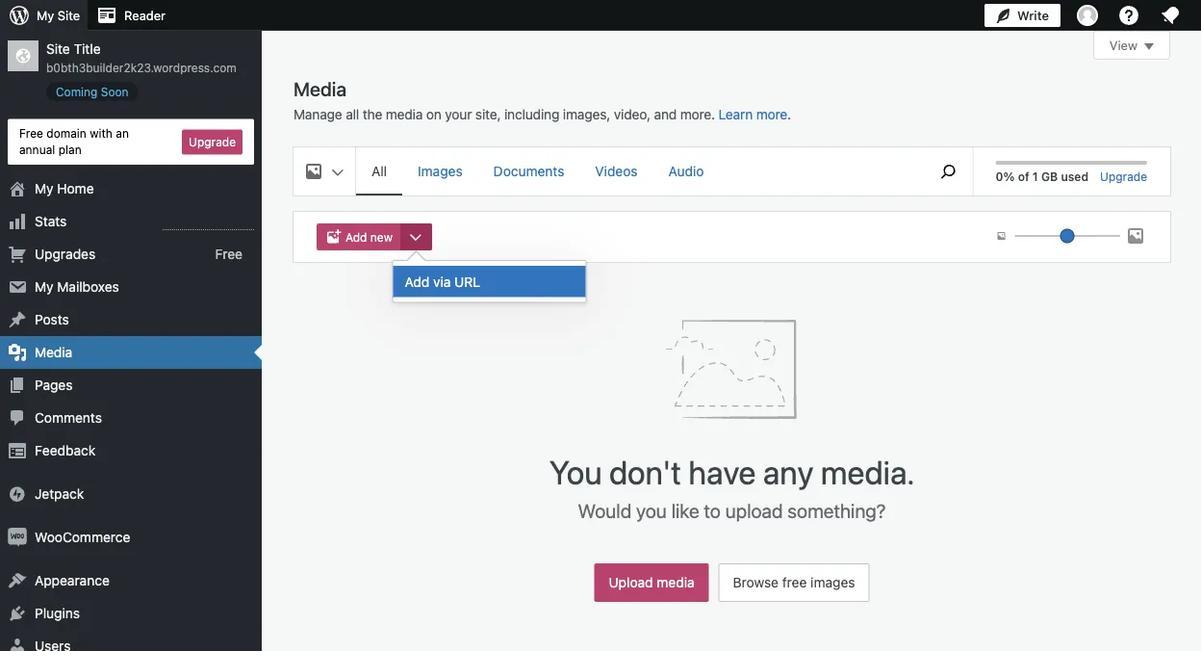 Task type: describe. For each thing, give the bounding box(es) containing it.
view
[[1110, 38, 1138, 52]]

soon
[[101, 85, 129, 98]]

more.
[[681, 106, 716, 122]]

domain
[[47, 127, 87, 140]]

your
[[445, 106, 472, 122]]

plugins
[[35, 605, 80, 621]]

appearance link
[[0, 564, 262, 597]]

reader
[[124, 8, 166, 23]]

reader link
[[88, 0, 173, 31]]

mailboxes
[[57, 279, 119, 295]]

have
[[689, 452, 756, 491]]

all
[[346, 106, 359, 122]]

coming
[[56, 85, 98, 98]]

media inside media manage all the media on your site, including images, video, and more. learn more .
[[386, 106, 423, 122]]

feedback
[[35, 443, 95, 458]]

annual plan
[[19, 143, 82, 156]]

to
[[704, 499, 721, 521]]

none search field inside you don't have any media. main content
[[925, 147, 973, 195]]

audio
[[669, 163, 704, 179]]

learn more link
[[719, 106, 788, 122]]

posts link
[[0, 303, 262, 336]]

0 vertical spatial site
[[58, 8, 80, 23]]

img image for jetpack
[[8, 484, 27, 504]]

gb
[[1042, 169, 1059, 183]]

posts
[[35, 312, 69, 328]]

my site
[[37, 8, 80, 23]]

all link
[[356, 147, 403, 194]]

upgrades
[[35, 246, 96, 262]]

media for media manage all the media on your site, including images, video, and more. learn more .
[[294, 77, 347, 100]]

write link
[[985, 0, 1061, 31]]

img image for woocommerce
[[8, 528, 27, 547]]

like
[[672, 499, 700, 521]]

view button
[[1094, 31, 1171, 60]]

upload
[[726, 499, 783, 521]]

jetpack link
[[0, 478, 262, 510]]

woocommerce link
[[0, 521, 262, 554]]

appearance
[[35, 573, 110, 588]]

via
[[433, 274, 451, 289]]

stats link
[[0, 205, 262, 238]]

images
[[811, 574, 856, 590]]

add for add via url
[[405, 274, 430, 289]]

you don't have any media. main content
[[294, 31, 1171, 651]]

free
[[783, 574, 807, 590]]

0%
[[996, 169, 1015, 183]]

my home link
[[0, 172, 262, 205]]

write
[[1018, 8, 1050, 23]]

url
[[455, 274, 481, 289]]

coming soon
[[56, 85, 129, 98]]

upload
[[609, 574, 654, 590]]

of
[[1019, 169, 1030, 183]]

add via url
[[405, 274, 481, 289]]

manage
[[294, 106, 342, 122]]

home
[[57, 181, 94, 197]]

videos
[[596, 163, 638, 179]]

something?
[[788, 499, 886, 521]]

add new
[[346, 230, 393, 244]]

videos link
[[580, 147, 654, 194]]

comments link
[[0, 402, 262, 434]]

you
[[550, 452, 602, 491]]

documents link
[[478, 147, 580, 194]]

pages
[[35, 377, 73, 393]]

new
[[371, 230, 393, 244]]

add for add new
[[346, 230, 367, 244]]

any
[[764, 452, 814, 491]]

media manage all the media on your site, including images, video, and more. learn more .
[[294, 77, 792, 122]]

media link
[[0, 336, 262, 369]]

you
[[637, 499, 667, 521]]

plugins link
[[0, 597, 262, 630]]

my for my home
[[35, 181, 53, 197]]

b0bth3builder2k23.wordpress.com
[[46, 61, 237, 74]]

my mailboxes link
[[0, 271, 262, 303]]

feedback link
[[0, 434, 262, 467]]



Task type: vqa. For each thing, say whether or not it's contained in the screenshot.
launchpad checklist Element
no



Task type: locate. For each thing, give the bounding box(es) containing it.
upgrade inside you don't have any media. main content
[[1101, 169, 1148, 183]]

my inside 'link'
[[35, 181, 53, 197]]

images
[[418, 163, 463, 179]]

upgrade up highest hourly views 0 "image" at the top of page
[[189, 135, 236, 149]]

.
[[788, 106, 792, 122]]

free domain with an annual plan
[[19, 127, 129, 156]]

site up "title"
[[58, 8, 80, 23]]

highest hourly views 0 image
[[163, 218, 254, 230]]

the
[[363, 106, 383, 122]]

free for free domain with an annual plan
[[19, 127, 43, 140]]

with
[[90, 127, 113, 140]]

media
[[294, 77, 347, 100], [35, 344, 72, 360]]

add via url tooltip
[[392, 250, 597, 303]]

my site link
[[0, 0, 88, 31]]

pages link
[[0, 369, 262, 402]]

used
[[1062, 169, 1089, 183]]

images link
[[403, 147, 478, 194]]

upgrade right "used"
[[1101, 169, 1148, 183]]

add left via
[[405, 274, 430, 289]]

0 horizontal spatial media
[[386, 106, 423, 122]]

open search image
[[925, 160, 973, 183]]

all
[[372, 163, 387, 179]]

menu inside you don't have any media. main content
[[356, 147, 915, 195]]

browse
[[733, 574, 779, 590]]

2 vertical spatial my
[[35, 279, 53, 295]]

1 horizontal spatial add
[[405, 274, 430, 289]]

free inside the free domain with an annual plan
[[19, 127, 43, 140]]

1 vertical spatial my
[[35, 181, 53, 197]]

add inside button
[[405, 274, 430, 289]]

1
[[1033, 169, 1039, 183]]

img image left woocommerce
[[8, 528, 27, 547]]

img image
[[8, 484, 27, 504], [8, 528, 27, 547]]

site title b0bth3builder2k23.wordpress.com
[[46, 41, 237, 74]]

help image
[[1118, 4, 1141, 27]]

my profile image
[[1078, 5, 1099, 26]]

1 vertical spatial upgrade
[[1101, 169, 1148, 183]]

jetpack
[[35, 486, 84, 502]]

media right the upload
[[657, 574, 695, 590]]

don't
[[610, 452, 682, 491]]

my home
[[35, 181, 94, 197]]

media left on
[[386, 106, 423, 122]]

0 horizontal spatial upgrade
[[189, 135, 236, 149]]

1 vertical spatial free
[[215, 246, 243, 262]]

browse free images
[[733, 574, 856, 590]]

0 horizontal spatial free
[[19, 127, 43, 140]]

2 img image from the top
[[8, 528, 27, 547]]

img image inside woocommerce link
[[8, 528, 27, 547]]

media inside media manage all the media on your site, including images, video, and more. learn more .
[[294, 77, 347, 100]]

media up the pages
[[35, 344, 72, 360]]

None search field
[[925, 147, 973, 195]]

0 vertical spatial free
[[19, 127, 43, 140]]

1 horizontal spatial free
[[215, 246, 243, 262]]

media up the manage
[[294, 77, 347, 100]]

my for my mailboxes
[[35, 279, 53, 295]]

1 vertical spatial media
[[657, 574, 695, 590]]

free for free
[[215, 246, 243, 262]]

comments
[[35, 410, 102, 426]]

0 vertical spatial my
[[37, 8, 54, 23]]

my mailboxes
[[35, 279, 119, 295]]

none range field inside you don't have any media. main content
[[1016, 227, 1121, 245]]

learn more
[[719, 106, 788, 122]]

add new group
[[317, 223, 440, 250]]

add inside group
[[346, 230, 367, 244]]

add left new at top left
[[346, 230, 367, 244]]

site inside site title b0bth3builder2k23.wordpress.com
[[46, 41, 70, 57]]

my up the posts
[[35, 279, 53, 295]]

0% of 1 gb used
[[996, 169, 1089, 183]]

documents
[[494, 163, 565, 179]]

an
[[116, 127, 129, 140]]

upload media
[[609, 574, 695, 590]]

images,
[[563, 106, 611, 122]]

my for my site
[[37, 8, 54, 23]]

1 vertical spatial media
[[35, 344, 72, 360]]

you don't have any media. would you like to upload something?
[[550, 452, 915, 521]]

woocommerce
[[35, 529, 130, 545]]

0 vertical spatial img image
[[8, 484, 27, 504]]

stats
[[35, 213, 67, 229]]

media
[[386, 106, 423, 122], [657, 574, 695, 590]]

would
[[578, 499, 632, 521]]

None range field
[[1016, 227, 1121, 245]]

upgrade inside upgrade button
[[189, 135, 236, 149]]

menu
[[356, 147, 915, 195]]

title
[[74, 41, 101, 57]]

add
[[346, 230, 367, 244], [405, 274, 430, 289]]

1 img image from the top
[[8, 484, 27, 504]]

img image inside jetpack link
[[8, 484, 27, 504]]

audio link
[[654, 147, 720, 194]]

add via url menu
[[393, 261, 586, 302]]

0 vertical spatial upgrade
[[189, 135, 236, 149]]

my left reader link
[[37, 8, 54, 23]]

free
[[19, 127, 43, 140], [215, 246, 243, 262]]

on
[[427, 106, 442, 122]]

including
[[505, 106, 560, 122]]

site left "title"
[[46, 41, 70, 57]]

upgrade button
[[182, 129, 243, 154]]

media for media
[[35, 344, 72, 360]]

closed image
[[1145, 43, 1155, 50]]

0 horizontal spatial add
[[346, 230, 367, 244]]

upgrade
[[189, 135, 236, 149], [1101, 169, 1148, 183]]

menu containing all
[[356, 147, 915, 195]]

img image left jetpack
[[8, 484, 27, 504]]

1 vertical spatial site
[[46, 41, 70, 57]]

free up annual plan
[[19, 127, 43, 140]]

1 horizontal spatial media
[[657, 574, 695, 590]]

0 vertical spatial media
[[294, 77, 347, 100]]

0 vertical spatial media
[[386, 106, 423, 122]]

manage your notifications image
[[1159, 4, 1183, 27]]

1 vertical spatial img image
[[8, 528, 27, 547]]

site,
[[476, 106, 501, 122]]

1 horizontal spatial media
[[294, 77, 347, 100]]

video,
[[614, 106, 651, 122]]

0 horizontal spatial media
[[35, 344, 72, 360]]

my left home
[[35, 181, 53, 197]]

0 vertical spatial add
[[346, 230, 367, 244]]

1 vertical spatial add
[[405, 274, 430, 289]]

and
[[654, 106, 677, 122]]

browse free images button
[[719, 563, 870, 602]]

1 horizontal spatial upgrade
[[1101, 169, 1148, 183]]

free down highest hourly views 0 "image" at the top of page
[[215, 246, 243, 262]]

add via url button
[[393, 266, 586, 297]]

media.
[[821, 452, 915, 491]]



